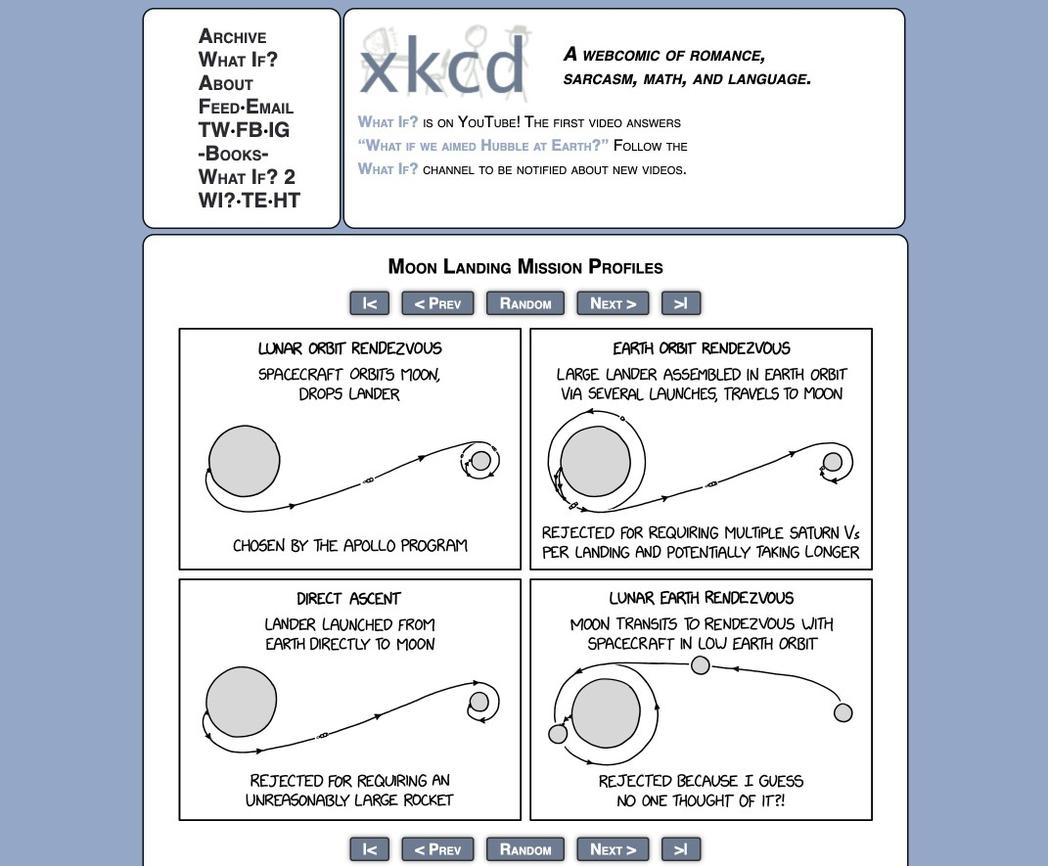 Task type: vqa. For each thing, say whether or not it's contained in the screenshot.
Greenland Size image
no



Task type: describe. For each thing, give the bounding box(es) containing it.
xkcd.com logo image
[[358, 23, 539, 104]]

moon landing mission profiles image
[[178, 328, 873, 822]]



